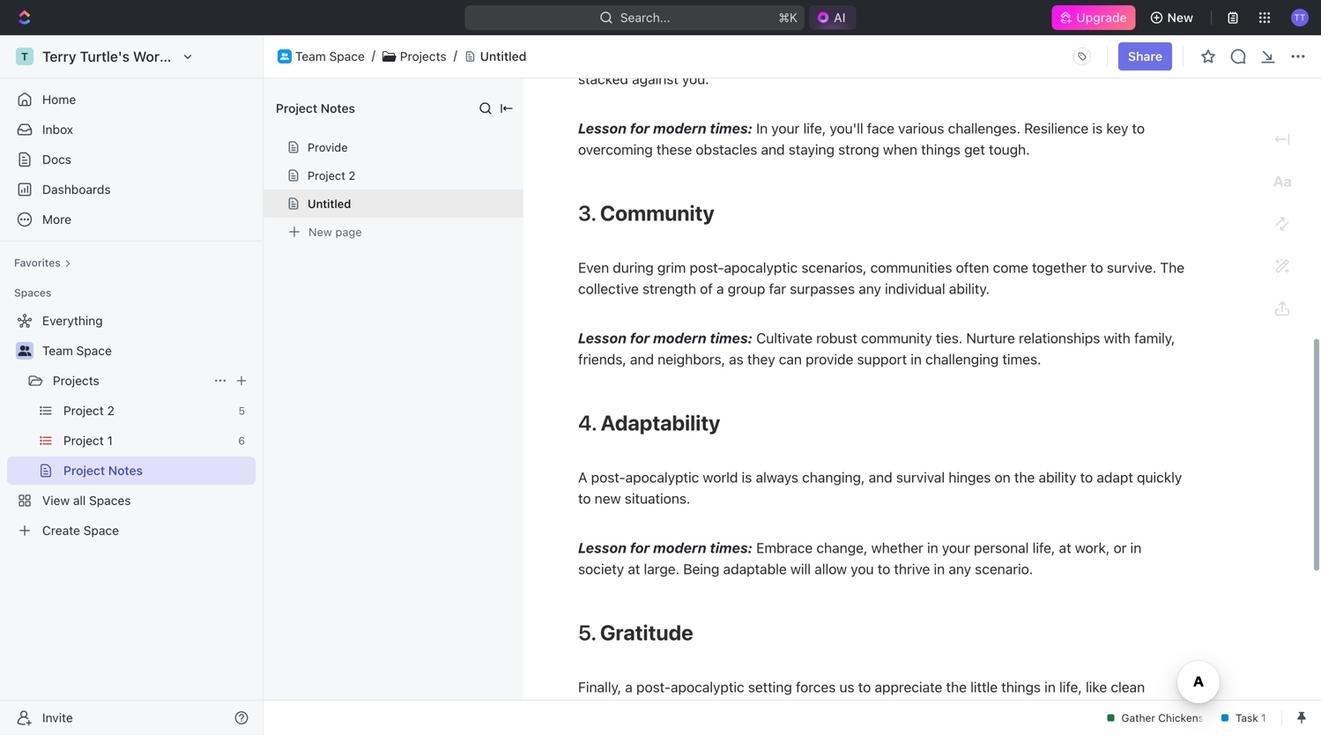 Task type: describe. For each thing, give the bounding box(es) containing it.
in right 'or'
[[1131, 540, 1142, 556]]

to left 'adapt'
[[1081, 469, 1093, 486]]

project for "project 2" link
[[63, 403, 104, 418]]

adaptable
[[723, 561, 787, 577]]

view all spaces link
[[7, 487, 252, 515]]

far
[[769, 280, 786, 297]]

post- inside living in a post-apocalyptic world requires resilience. it's about surviving despite all odds stacked against you.
[[646, 49, 680, 66]]

t
[[21, 50, 28, 63]]

untitled for new page
[[308, 197, 351, 210]]

modern for society
[[653, 540, 707, 556]]

key
[[1107, 120, 1129, 137]]

the inside a post-apocalyptic world is always changing, and survival hinges on the ability to adapt quickly to new situations.
[[1015, 469, 1035, 486]]

is inside in your life, you'll face various challenges. resilience is key to overcoming these obstacles and staying strong when things get tough.
[[1093, 120, 1103, 137]]

times.
[[1003, 351, 1042, 368]]

create space
[[42, 523, 119, 538]]

to inside in your life, you'll face various challenges. resilience is key to overcoming these obstacles and staying strong when things get tough.
[[1132, 120, 1145, 137]]

lesson for cultivate robust community ties. nurture relationships with family, friends, and neighbors, as they can provide support in challenging times.
[[578, 330, 627, 346]]

0 vertical spatial spaces
[[14, 287, 51, 299]]

being
[[683, 561, 720, 577]]

us
[[840, 679, 855, 696]]

sidebar navigation
[[0, 35, 267, 735]]

times: for in
[[710, 120, 753, 137]]

space for user group icon team space link
[[329, 49, 365, 64]]

world inside a post-apocalyptic world is always changing, and survival hinges on the ability to adapt quickly to new situations.
[[703, 469, 738, 486]]

we
[[856, 700, 874, 717]]

user group image
[[18, 346, 31, 356]]

untitled for share
[[480, 49, 527, 64]]

6
[[238, 435, 245, 447]]

post- inside the even during grim post-apocalyptic scenarios, communities often come together to survive. the collective strength of a group far surpasses any individual ability.
[[690, 259, 724, 276]]

view
[[42, 493, 70, 508]]

all inside living in a post-apocalyptic world requires resilience. it's about surviving despite all odds stacked against you.
[[1096, 49, 1110, 66]]

scenarios,
[[802, 259, 867, 276]]

strong
[[839, 141, 880, 158]]

life, inside in your life, you'll face various challenges. resilience is key to overcoming these obstacles and staying strong when things get tough.
[[804, 120, 826, 137]]

food
[[699, 700, 728, 717]]

docs link
[[7, 145, 256, 174]]

in
[[757, 120, 768, 137]]

0 horizontal spatial projects link
[[53, 367, 206, 395]]

support
[[857, 351, 907, 368]]

4. adaptability
[[578, 410, 721, 435]]

1
[[107, 433, 113, 448]]

a
[[578, 469, 588, 486]]

come
[[993, 259, 1029, 276]]

or
[[1114, 540, 1127, 556]]

nurture
[[967, 330, 1015, 346]]

often inside finally, a post-apocalyptic setting forces us to appreciate the little things in life, like clean water, shelter, and food – basic necessities we often take for granted.
[[878, 700, 911, 717]]

ai
[[834, 10, 846, 25]]

thrive
[[894, 561, 930, 577]]

in right the thrive at right bottom
[[934, 561, 945, 577]]

1 horizontal spatial projects link
[[400, 49, 447, 64]]

modern for as
[[653, 330, 707, 346]]

cultivate
[[757, 330, 813, 346]]

against
[[632, 71, 679, 87]]

everything link
[[7, 307, 252, 335]]

team space for user group image team space link
[[42, 343, 112, 358]]

shelter,
[[621, 700, 667, 717]]

0 vertical spatial project 2
[[308, 169, 356, 182]]

group
[[728, 280, 766, 297]]

you'll
[[830, 120, 864, 137]]

staying
[[789, 141, 835, 158]]

project notes link
[[63, 457, 252, 485]]

2 inside sidebar navigation
[[107, 403, 114, 418]]

face
[[867, 120, 895, 137]]

team space link for user group image
[[42, 337, 252, 365]]

project up provide
[[276, 101, 317, 115]]

survive.
[[1107, 259, 1157, 276]]

and inside cultivate robust community ties. nurture relationships with family, friends, and neighbors, as they can provide support in challenging times.
[[630, 351, 654, 368]]

lesson for embrace change, whether in your personal life, at work, or in society at large. being adaptable will allow you to thrive in any scenario.
[[578, 540, 627, 556]]

living in a post-apocalyptic world requires resilience. it's about surviving despite all odds stacked against you.
[[578, 49, 1150, 87]]

project 2 inside sidebar navigation
[[63, 403, 114, 418]]

scenario.
[[975, 561, 1033, 577]]

provide
[[308, 141, 348, 154]]

lesson for modern times: for as
[[578, 330, 753, 346]]

surviving
[[984, 49, 1042, 66]]

1 vertical spatial at
[[628, 561, 640, 577]]

obstacles
[[696, 141, 758, 158]]

stacked
[[578, 71, 629, 87]]

basic
[[743, 700, 777, 717]]

odds
[[1114, 49, 1146, 66]]

0 vertical spatial at
[[1059, 540, 1072, 556]]

a inside the even during grim post-apocalyptic scenarios, communities often come together to survive. the collective strength of a group far surpasses any individual ability.
[[717, 280, 724, 297]]

create
[[42, 523, 80, 538]]

individual
[[885, 280, 946, 297]]

community
[[861, 330, 932, 346]]

during
[[613, 259, 654, 276]]

whether
[[872, 540, 924, 556]]

more button
[[7, 205, 256, 234]]

project 2 link
[[63, 397, 231, 425]]

with
[[1104, 330, 1131, 346]]

your inside 'embrace change, whether in your personal life, at work, or in society at large. being adaptable will allow you to thrive in any scenario.'
[[942, 540, 971, 556]]

you
[[851, 561, 874, 577]]

relationships
[[1019, 330, 1101, 346]]

apocalyptic inside finally, a post-apocalyptic setting forces us to appreciate the little things in life, like clean water, shelter, and food – basic necessities we often take for granted.
[[671, 679, 745, 696]]

any inside the even during grim post-apocalyptic scenarios, communities often come together to survive. the collective strength of a group far surpasses any individual ability.
[[859, 280, 881, 297]]

the inside finally, a post-apocalyptic setting forces us to appreciate the little things in life, like clean water, shelter, and food – basic necessities we often take for granted.
[[946, 679, 967, 696]]

2 vertical spatial space
[[84, 523, 119, 538]]

for for overcoming
[[630, 120, 650, 137]]

will
[[791, 561, 811, 577]]

robust
[[816, 330, 858, 346]]

upgrade
[[1077, 10, 1127, 25]]

search...
[[620, 10, 671, 25]]

lesson for in your life, you'll face various challenges. resilience is key to overcoming these obstacles and staying strong when things get tough.
[[578, 120, 627, 137]]

in your life, you'll face various challenges. resilience is key to overcoming these obstacles and staying strong when things get tough.
[[578, 120, 1149, 158]]

life, inside 'embrace change, whether in your personal life, at work, or in society at large. being adaptable will allow you to thrive in any scenario.'
[[1033, 540, 1056, 556]]

invite
[[42, 711, 73, 725]]

project down provide
[[308, 169, 346, 182]]

strength
[[643, 280, 696, 297]]

terry turtle's workspace, , element
[[16, 48, 34, 65]]

times: for embrace
[[710, 540, 753, 556]]

project for project 1 link
[[63, 433, 104, 448]]

1 horizontal spatial projects
[[400, 49, 447, 64]]

like
[[1086, 679, 1107, 696]]

living
[[578, 49, 616, 66]]

view all spaces
[[42, 493, 131, 508]]

post- inside finally, a post-apocalyptic setting forces us to appreciate the little things in life, like clean water, shelter, and food – basic necessities we often take for granted.
[[637, 679, 671, 696]]

team for user group icon
[[295, 49, 326, 64]]

turtle's
[[80, 48, 130, 65]]

new button
[[1143, 4, 1204, 32]]

finally,
[[578, 679, 622, 696]]

–
[[731, 700, 739, 717]]

get
[[965, 141, 986, 158]]

to down the a
[[578, 490, 591, 507]]

1 vertical spatial spaces
[[89, 493, 131, 508]]

life, inside finally, a post-apocalyptic setting forces us to appreciate the little things in life, like clean water, shelter, and food – basic necessities we often take for granted.
[[1060, 679, 1082, 696]]

to inside 'embrace change, whether in your personal life, at work, or in society at large. being adaptable will allow you to thrive in any scenario.'
[[878, 561, 891, 577]]

user group image
[[280, 53, 289, 60]]

forces
[[796, 679, 836, 696]]

finally, a post-apocalyptic setting forces us to appreciate the little things in life, like clean water, shelter, and food – basic necessities we often take for granted.
[[578, 679, 1149, 717]]

team space for user group icon team space link
[[295, 49, 365, 64]]

in inside finally, a post-apocalyptic setting forces us to appreciate the little things in life, like clean water, shelter, and food – basic necessities we often take for granted.
[[1045, 679, 1056, 696]]

3.
[[578, 201, 596, 225]]

page
[[335, 225, 362, 238]]

hinges
[[949, 469, 991, 486]]

in inside living in a post-apocalyptic world requires resilience. it's about surviving despite all odds stacked against you.
[[620, 49, 631, 66]]



Task type: locate. For each thing, give the bounding box(es) containing it.
gratitude
[[600, 620, 694, 645]]

project notes up provide
[[276, 101, 355, 115]]

notes up view all spaces link
[[108, 463, 143, 478]]

together
[[1032, 259, 1087, 276]]

things
[[921, 141, 961, 158], [1002, 679, 1041, 696]]

apocalyptic up the you.
[[680, 49, 754, 66]]

team space inside team space link
[[42, 343, 112, 358]]

all inside sidebar navigation
[[73, 493, 86, 508]]

1 vertical spatial world
[[703, 469, 738, 486]]

2 lesson from the top
[[578, 330, 627, 346]]

more
[[42, 212, 71, 227]]

apocalyptic up group
[[724, 259, 798, 276]]

and
[[761, 141, 785, 158], [630, 351, 654, 368], [869, 469, 893, 486], [671, 700, 695, 717]]

0 horizontal spatial world
[[703, 469, 738, 486]]

projects
[[400, 49, 447, 64], [53, 373, 99, 388]]

often inside the even during grim post-apocalyptic scenarios, communities often come together to survive. the collective strength of a group far surpasses any individual ability.
[[956, 259, 990, 276]]

1 horizontal spatial at
[[1059, 540, 1072, 556]]

1 horizontal spatial often
[[956, 259, 990, 276]]

society
[[578, 561, 624, 577]]

0 vertical spatial any
[[859, 280, 881, 297]]

project notes down "1"
[[63, 463, 143, 478]]

post- up against
[[646, 49, 680, 66]]

project up the project 1
[[63, 403, 104, 418]]

project 1 link
[[63, 427, 231, 455]]

0 vertical spatial team
[[295, 49, 326, 64]]

notes up provide
[[321, 101, 355, 115]]

share
[[1128, 49, 1163, 63]]

1 vertical spatial all
[[73, 493, 86, 508]]

team right user group image
[[42, 343, 73, 358]]

any
[[859, 280, 881, 297], [949, 561, 972, 577]]

post- inside a post-apocalyptic world is always changing, and survival hinges on the ability to adapt quickly to new situations.
[[591, 469, 626, 486]]

on
[[995, 469, 1011, 486]]

to
[[1132, 120, 1145, 137], [1091, 259, 1104, 276], [1081, 469, 1093, 486], [578, 490, 591, 507], [878, 561, 891, 577], [859, 679, 871, 696]]

0 horizontal spatial 2
[[107, 403, 114, 418]]

lesson up friends,
[[578, 330, 627, 346]]

things inside finally, a post-apocalyptic setting forces us to appreciate the little things in life, like clean water, shelter, and food – basic necessities we often take for granted.
[[1002, 679, 1041, 696]]

0 vertical spatial the
[[1015, 469, 1035, 486]]

1 vertical spatial things
[[1002, 679, 1041, 696]]

all right view at the bottom of page
[[73, 493, 86, 508]]

1 lesson for modern times: from the top
[[578, 120, 753, 137]]

0 vertical spatial often
[[956, 259, 990, 276]]

new
[[1168, 10, 1194, 25], [309, 225, 332, 238]]

is
[[1093, 120, 1103, 137], [742, 469, 752, 486]]

1 horizontal spatial any
[[949, 561, 972, 577]]

quickly
[[1137, 469, 1182, 486]]

apocalyptic inside a post-apocalyptic world is always changing, and survival hinges on the ability to adapt quickly to new situations.
[[626, 469, 699, 486]]

space down everything
[[76, 343, 112, 358]]

team for user group image
[[42, 343, 73, 358]]

space right user group icon
[[329, 49, 365, 64]]

project for project notes link
[[63, 463, 105, 478]]

team space down everything
[[42, 343, 112, 358]]

times: up obstacles
[[710, 120, 753, 137]]

situations.
[[625, 490, 691, 507]]

project 2 up the project 1
[[63, 403, 114, 418]]

2 horizontal spatial life,
[[1060, 679, 1082, 696]]

1 horizontal spatial world
[[758, 49, 793, 66]]

1 vertical spatial team space link
[[42, 337, 252, 365]]

and left survival
[[869, 469, 893, 486]]

a right of
[[717, 280, 724, 297]]

1 vertical spatial a
[[717, 280, 724, 297]]

project 2 down provide
[[308, 169, 356, 182]]

lesson for modern times: up large.
[[578, 540, 753, 556]]

0 vertical spatial all
[[1096, 49, 1110, 66]]

2 vertical spatial modern
[[653, 540, 707, 556]]

0 horizontal spatial any
[[859, 280, 881, 297]]

0 vertical spatial projects
[[400, 49, 447, 64]]

new left "page"
[[309, 225, 332, 238]]

can
[[779, 351, 802, 368]]

for right take
[[945, 700, 963, 717]]

lesson for modern times: up these
[[578, 120, 753, 137]]

0 vertical spatial world
[[758, 49, 793, 66]]

change,
[[817, 540, 868, 556]]

any inside 'embrace change, whether in your personal life, at work, or in society at large. being adaptable will allow you to thrive in any scenario.'
[[949, 561, 972, 577]]

at left large.
[[628, 561, 640, 577]]

project notes inside sidebar navigation
[[63, 463, 143, 478]]

adaptability
[[601, 410, 721, 435]]

all left odds
[[1096, 49, 1110, 66]]

post- up of
[[690, 259, 724, 276]]

to right 'us'
[[859, 679, 871, 696]]

tree
[[7, 307, 256, 545]]

for down strength
[[630, 330, 650, 346]]

0 vertical spatial new
[[1168, 10, 1194, 25]]

0 vertical spatial team space
[[295, 49, 365, 64]]

lesson up overcoming
[[578, 120, 627, 137]]

life, right "personal"
[[1033, 540, 1056, 556]]

tt button
[[1286, 4, 1314, 32]]

space down view all spaces
[[84, 523, 119, 538]]

life,
[[804, 120, 826, 137], [1033, 540, 1056, 556], [1060, 679, 1082, 696]]

modern for overcoming
[[653, 120, 707, 137]]

spaces down the favorites
[[14, 287, 51, 299]]

1 modern from the top
[[653, 120, 707, 137]]

tree containing everything
[[7, 307, 256, 545]]

inbox link
[[7, 115, 256, 144]]

0 horizontal spatial your
[[772, 120, 800, 137]]

world down ⌘k
[[758, 49, 793, 66]]

new right upgrade
[[1168, 10, 1194, 25]]

for inside finally, a post-apocalyptic setting forces us to appreciate the little things in life, like clean water, shelter, and food – basic necessities we often take for granted.
[[945, 700, 963, 717]]

times:
[[710, 120, 753, 137], [710, 330, 753, 346], [710, 540, 753, 556]]

0 vertical spatial is
[[1093, 120, 1103, 137]]

a inside living in a post-apocalyptic world requires resilience. it's about surviving despite all odds stacked against you.
[[635, 49, 642, 66]]

1 vertical spatial lesson
[[578, 330, 627, 346]]

3 times: from the top
[[710, 540, 753, 556]]

to right key
[[1132, 120, 1145, 137]]

⌘k
[[779, 10, 798, 25]]

you.
[[682, 71, 709, 87]]

1 vertical spatial space
[[76, 343, 112, 358]]

things inside in your life, you'll face various challenges. resilience is key to overcoming these obstacles and staying strong when things get tough.
[[921, 141, 961, 158]]

1 vertical spatial projects
[[53, 373, 99, 388]]

resilience
[[1025, 120, 1089, 137]]

in inside cultivate robust community ties. nurture relationships with family, friends, and neighbors, as they can provide support in challenging times.
[[911, 351, 922, 368]]

and down in
[[761, 141, 785, 158]]

about
[[943, 49, 980, 66]]

1 lesson from the top
[[578, 120, 627, 137]]

it's
[[920, 49, 940, 66]]

1 vertical spatial team
[[42, 343, 73, 358]]

adapt
[[1097, 469, 1134, 486]]

your left "personal"
[[942, 540, 971, 556]]

to inside the even during grim post-apocalyptic scenarios, communities often come together to survive. the collective strength of a group far surpasses any individual ability.
[[1091, 259, 1104, 276]]

1 horizontal spatial life,
[[1033, 540, 1056, 556]]

3 lesson for modern times: from the top
[[578, 540, 753, 556]]

0 horizontal spatial is
[[742, 469, 752, 486]]

collective
[[578, 280, 639, 297]]

lesson up the society
[[578, 540, 627, 556]]

provide
[[806, 351, 854, 368]]

0 horizontal spatial life,
[[804, 120, 826, 137]]

0 vertical spatial your
[[772, 120, 800, 137]]

4.
[[578, 410, 596, 435]]

projects inside sidebar navigation
[[53, 373, 99, 388]]

1 horizontal spatial things
[[1002, 679, 1041, 696]]

for for society
[[630, 540, 650, 556]]

your inside in your life, you'll face various challenges. resilience is key to overcoming these obstacles and staying strong when things get tough.
[[772, 120, 800, 137]]

life, up staying
[[804, 120, 826, 137]]

times: up as
[[710, 330, 753, 346]]

tree inside sidebar navigation
[[7, 307, 256, 545]]

0 horizontal spatial project 2
[[63, 403, 114, 418]]

1 vertical spatial untitled
[[308, 197, 351, 210]]

project up view all spaces
[[63, 463, 105, 478]]

work,
[[1075, 540, 1110, 556]]

granted.
[[967, 700, 1021, 717]]

apocalyptic up food
[[671, 679, 745, 696]]

1 horizontal spatial spaces
[[89, 493, 131, 508]]

3 modern from the top
[[653, 540, 707, 556]]

apocalyptic inside the even during grim post-apocalyptic scenarios, communities often come together to survive. the collective strength of a group far surpasses any individual ability.
[[724, 259, 798, 276]]

in up the thrive at right bottom
[[927, 540, 939, 556]]

0 horizontal spatial team space link
[[42, 337, 252, 365]]

apocalyptic up 'situations.'
[[626, 469, 699, 486]]

team right user group icon
[[295, 49, 326, 64]]

team space link
[[295, 49, 365, 64], [42, 337, 252, 365]]

0 horizontal spatial all
[[73, 493, 86, 508]]

to inside finally, a post-apocalyptic setting forces us to appreciate the little things in life, like clean water, shelter, and food – basic necessities we often take for granted.
[[859, 679, 871, 696]]

they
[[748, 351, 775, 368]]

0 horizontal spatial team space
[[42, 343, 112, 358]]

a inside finally, a post-apocalyptic setting forces us to appreciate the little things in life, like clean water, shelter, and food – basic necessities we often take for granted.
[[625, 679, 633, 696]]

take
[[915, 700, 942, 717]]

apocalyptic
[[680, 49, 754, 66], [724, 259, 798, 276], [626, 469, 699, 486], [671, 679, 745, 696]]

is left key
[[1093, 120, 1103, 137]]

0 vertical spatial team space link
[[295, 49, 365, 64]]

changing,
[[802, 469, 865, 486]]

1 vertical spatial modern
[[653, 330, 707, 346]]

post-
[[646, 49, 680, 66], [690, 259, 724, 276], [591, 469, 626, 486], [637, 679, 671, 696]]

modern up neighbors,
[[653, 330, 707, 346]]

to left survive.
[[1091, 259, 1104, 276]]

1 horizontal spatial project notes
[[276, 101, 355, 115]]

docs
[[42, 152, 71, 167]]

challenging
[[926, 351, 999, 368]]

1 horizontal spatial team
[[295, 49, 326, 64]]

3. community
[[578, 201, 715, 225]]

1 vertical spatial your
[[942, 540, 971, 556]]

in right "living"
[[620, 49, 631, 66]]

at left work,
[[1059, 540, 1072, 556]]

a up against
[[635, 49, 642, 66]]

0 vertical spatial things
[[921, 141, 961, 158]]

when
[[883, 141, 918, 158]]

the right on
[[1015, 469, 1035, 486]]

team inside sidebar navigation
[[42, 343, 73, 358]]

survival
[[896, 469, 945, 486]]

things down various
[[921, 141, 961, 158]]

for up overcoming
[[630, 120, 650, 137]]

team space link down everything link
[[42, 337, 252, 365]]

1 vertical spatial is
[[742, 469, 752, 486]]

times: up adaptable
[[710, 540, 753, 556]]

notes inside project notes link
[[108, 463, 143, 478]]

1 vertical spatial new
[[309, 225, 332, 238]]

2 times: from the top
[[710, 330, 753, 346]]

1 horizontal spatial team space link
[[295, 49, 365, 64]]

2 vertical spatial lesson for modern times:
[[578, 540, 753, 556]]

3 lesson from the top
[[578, 540, 627, 556]]

new for new
[[1168, 10, 1194, 25]]

as
[[729, 351, 744, 368]]

lesson for modern times: for overcoming
[[578, 120, 753, 137]]

2 vertical spatial a
[[625, 679, 633, 696]]

the
[[1161, 259, 1185, 276]]

favorites
[[14, 257, 61, 269]]

everything
[[42, 313, 103, 328]]

team space right user group icon
[[295, 49, 365, 64]]

modern up these
[[653, 120, 707, 137]]

1 horizontal spatial notes
[[321, 101, 355, 115]]

favorites button
[[7, 252, 78, 273]]

1 vertical spatial 2
[[107, 403, 114, 418]]

2 vertical spatial life,
[[1060, 679, 1082, 696]]

0 vertical spatial space
[[329, 49, 365, 64]]

1 horizontal spatial your
[[942, 540, 971, 556]]

1 horizontal spatial is
[[1093, 120, 1103, 137]]

for up large.
[[630, 540, 650, 556]]

0 horizontal spatial team
[[42, 343, 73, 358]]

and inside a post-apocalyptic world is always changing, and survival hinges on the ability to adapt quickly to new situations.
[[869, 469, 893, 486]]

various
[[899, 120, 945, 137]]

family,
[[1135, 330, 1176, 346]]

team space link right user group icon
[[295, 49, 365, 64]]

0 vertical spatial untitled
[[480, 49, 527, 64]]

2 lesson for modern times: from the top
[[578, 330, 753, 346]]

new inside button
[[1168, 10, 1194, 25]]

1 vertical spatial the
[[946, 679, 967, 696]]

home
[[42, 92, 76, 107]]

0 vertical spatial projects link
[[400, 49, 447, 64]]

1 horizontal spatial 2
[[349, 169, 356, 182]]

0 vertical spatial times:
[[710, 120, 753, 137]]

often up ability.
[[956, 259, 990, 276]]

1 horizontal spatial new
[[1168, 10, 1194, 25]]

0 horizontal spatial at
[[628, 561, 640, 577]]

project
[[276, 101, 317, 115], [308, 169, 346, 182], [63, 403, 104, 418], [63, 433, 104, 448], [63, 463, 105, 478]]

ability
[[1039, 469, 1077, 486]]

at
[[1059, 540, 1072, 556], [628, 561, 640, 577]]

for for as
[[630, 330, 650, 346]]

0 horizontal spatial spaces
[[14, 287, 51, 299]]

and inside in your life, you'll face various challenges. resilience is key to overcoming these obstacles and staying strong when things get tough.
[[761, 141, 785, 158]]

to right the you
[[878, 561, 891, 577]]

is inside a post-apocalyptic world is always changing, and survival hinges on the ability to adapt quickly to new situations.
[[742, 469, 752, 486]]

lesson for modern times: up neighbors,
[[578, 330, 753, 346]]

things up "granted."
[[1002, 679, 1041, 696]]

2 vertical spatial times:
[[710, 540, 753, 556]]

projects link
[[400, 49, 447, 64], [53, 367, 206, 395]]

modern up large.
[[653, 540, 707, 556]]

any left 'scenario.'
[[949, 561, 972, 577]]

2 up "page"
[[349, 169, 356, 182]]

life, left like
[[1060, 679, 1082, 696]]

upgrade link
[[1052, 5, 1136, 30]]

0 horizontal spatial often
[[878, 700, 911, 717]]

times: for cultivate
[[710, 330, 753, 346]]

embrace change, whether in your personal life, at work, or in society at large. being adaptable will allow you to thrive in any scenario.
[[578, 540, 1146, 577]]

any down scenarios,
[[859, 280, 881, 297]]

new for new page
[[309, 225, 332, 238]]

1 horizontal spatial all
[[1096, 49, 1110, 66]]

1 vertical spatial notes
[[108, 463, 143, 478]]

and left food
[[671, 700, 695, 717]]

0 horizontal spatial new
[[309, 225, 332, 238]]

project left "1"
[[63, 433, 104, 448]]

and right friends,
[[630, 351, 654, 368]]

appreciate
[[875, 679, 943, 696]]

team space link for user group icon
[[295, 49, 365, 64]]

is left always at the right bottom of page
[[742, 469, 752, 486]]

of
[[700, 280, 713, 297]]

your right in
[[772, 120, 800, 137]]

1 vertical spatial team space
[[42, 343, 112, 358]]

world inside living in a post-apocalyptic world requires resilience. it's about surviving despite all odds stacked against you.
[[758, 49, 793, 66]]

for
[[630, 120, 650, 137], [630, 330, 650, 346], [630, 540, 650, 556], [945, 700, 963, 717]]

grim
[[658, 259, 686, 276]]

lesson for modern times: for society
[[578, 540, 753, 556]]

1 vertical spatial lesson for modern times:
[[578, 330, 753, 346]]

0 vertical spatial lesson for modern times:
[[578, 120, 753, 137]]

1 vertical spatial projects link
[[53, 367, 206, 395]]

0 horizontal spatial untitled
[[308, 197, 351, 210]]

your
[[772, 120, 800, 137], [942, 540, 971, 556]]

0 vertical spatial a
[[635, 49, 642, 66]]

0 horizontal spatial a
[[625, 679, 633, 696]]

overcoming
[[578, 141, 653, 158]]

1 vertical spatial project 2
[[63, 403, 114, 418]]

space
[[329, 49, 365, 64], [76, 343, 112, 358], [84, 523, 119, 538]]

1 horizontal spatial untitled
[[480, 49, 527, 64]]

world left always at the right bottom of page
[[703, 469, 738, 486]]

a up shelter, at the bottom of the page
[[625, 679, 633, 696]]

1 horizontal spatial the
[[1015, 469, 1035, 486]]

apocalyptic inside living in a post-apocalyptic world requires resilience. it's about surviving despite all odds stacked against you.
[[680, 49, 754, 66]]

space for user group image team space link
[[76, 343, 112, 358]]

in down community
[[911, 351, 922, 368]]

in
[[620, 49, 631, 66], [911, 351, 922, 368], [927, 540, 939, 556], [1131, 540, 1142, 556], [934, 561, 945, 577], [1045, 679, 1056, 696]]

water,
[[578, 700, 617, 717]]

1 vertical spatial any
[[949, 561, 972, 577]]

in left like
[[1045, 679, 1056, 696]]

spaces
[[14, 287, 51, 299], [89, 493, 131, 508]]

0 horizontal spatial the
[[946, 679, 967, 696]]

post- up new
[[591, 469, 626, 486]]

necessities
[[781, 700, 852, 717]]

5
[[239, 405, 245, 417]]

post- up shelter, at the bottom of the page
[[637, 679, 671, 696]]

1 vertical spatial times:
[[710, 330, 753, 346]]

a
[[635, 49, 642, 66], [717, 280, 724, 297], [625, 679, 633, 696]]

project 2
[[308, 169, 356, 182], [63, 403, 114, 418]]

the left little in the right of the page
[[946, 679, 967, 696]]

dropdown menu image
[[1068, 42, 1097, 71]]

0 horizontal spatial project notes
[[63, 463, 143, 478]]

2 up "1"
[[107, 403, 114, 418]]

inbox
[[42, 122, 73, 137]]

0 vertical spatial modern
[[653, 120, 707, 137]]

spaces up create space link on the left bottom of the page
[[89, 493, 131, 508]]

often down appreciate
[[878, 700, 911, 717]]

0 vertical spatial life,
[[804, 120, 826, 137]]

new page
[[309, 225, 362, 238]]

0 horizontal spatial things
[[921, 141, 961, 158]]

and inside finally, a post-apocalyptic setting forces us to appreciate the little things in life, like clean water, shelter, and food – basic necessities we often take for granted.
[[671, 700, 695, 717]]

1 horizontal spatial a
[[635, 49, 642, 66]]

2 modern from the top
[[653, 330, 707, 346]]

personal
[[974, 540, 1029, 556]]

1 times: from the top
[[710, 120, 753, 137]]

0 horizontal spatial projects
[[53, 373, 99, 388]]

1 vertical spatial often
[[878, 700, 911, 717]]

0 vertical spatial 2
[[349, 169, 356, 182]]



Task type: vqa. For each thing, say whether or not it's contained in the screenshot.
& at the top left of the page
no



